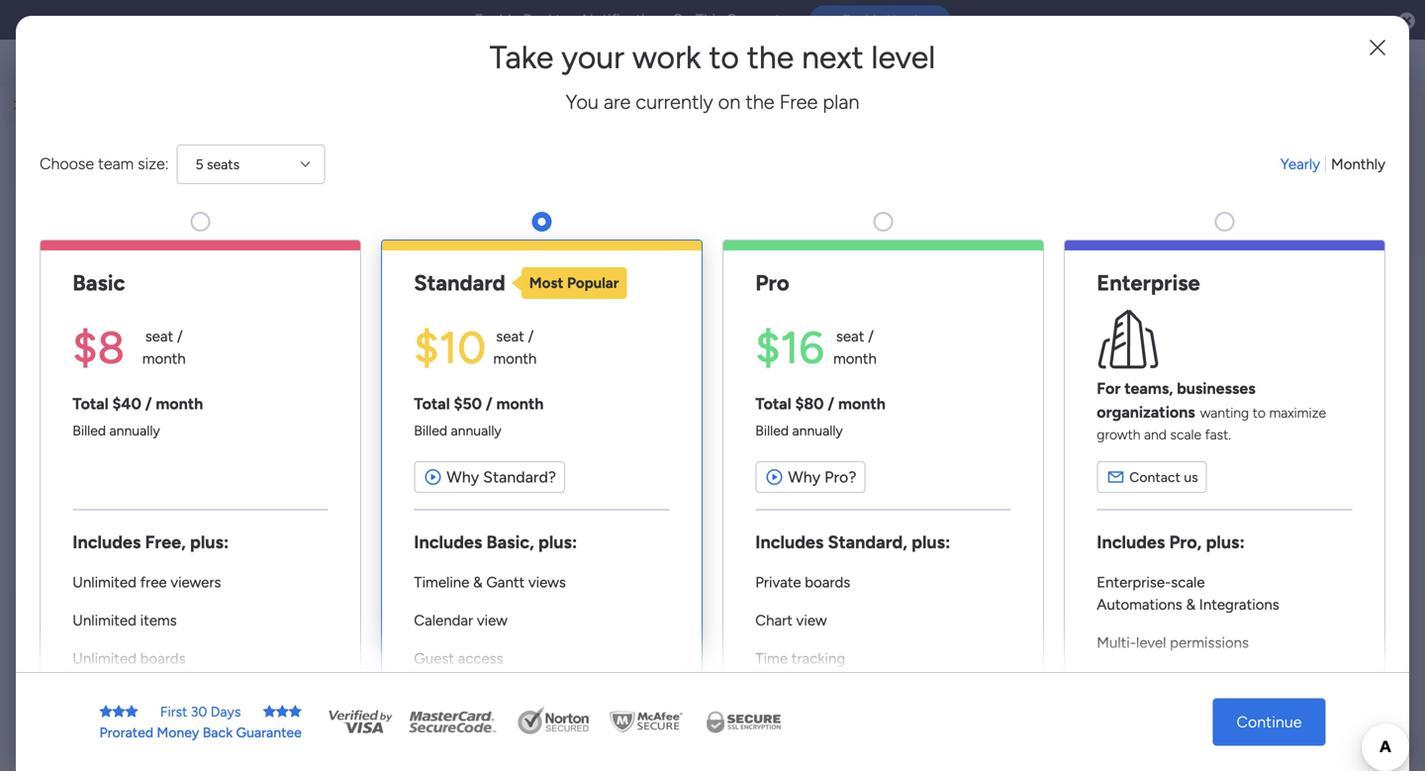 Task type: describe. For each thing, give the bounding box(es) containing it.
/ for total $50 / month billed annually
[[486, 394, 493, 413]]

wanting
[[1201, 404, 1250, 421]]

workspace
[[353, 437, 439, 458]]

month for total $80 / month billed annually
[[839, 394, 886, 413]]

includes free, plus:
[[73, 532, 229, 553]]

seats
[[207, 156, 240, 173]]

multi-
[[1097, 634, 1137, 652]]

mastercard secure code image
[[403, 707, 502, 737]]

& for security
[[1270, 672, 1280, 690]]

plus: for includes pro, plus:
[[1206, 532, 1245, 553]]

recent
[[150, 381, 201, 400]]

annually for $16
[[793, 422, 843, 439]]

why standard? button
[[414, 461, 565, 493]]

unlimited for unlimited items
[[73, 612, 137, 630]]

enterprise-scale automations & integrations
[[1097, 574, 1280, 614]]

enable for enable now!
[[843, 12, 884, 28]]

popular
[[567, 274, 619, 292]]

calendar
[[414, 612, 473, 630]]

next
[[802, 38, 864, 76]]

guest
[[414, 650, 454, 668]]

4 star image from the left
[[276, 705, 289, 719]]

you have 0 boards in this workspace
[[150, 437, 439, 458]]

integrations
[[1200, 596, 1280, 614]]

views
[[529, 574, 566, 591]]

team
[[98, 155, 134, 173]]

/ for total $80 / month billed annually
[[828, 394, 835, 413]]

on
[[718, 90, 741, 114]]

billed for $16
[[756, 422, 789, 439]]

boards right 0
[[242, 437, 296, 458]]

businesses
[[1177, 379, 1256, 398]]

to inside wanting to maximize growth and scale fast.
[[1253, 404, 1266, 421]]

seat for $10
[[496, 328, 525, 346]]

continue
[[1237, 713, 1302, 732]]

includes pro, plus:
[[1097, 532, 1245, 553]]

money
[[157, 724, 199, 741]]

1 star image from the left
[[99, 705, 112, 719]]

take
[[490, 38, 554, 76]]

includes for includes free, plus:
[[73, 532, 141, 553]]

organizations
[[1097, 403, 1196, 422]]

continue button
[[1213, 699, 1326, 746]]

pro
[[756, 270, 790, 296]]

permissions
[[367, 381, 451, 400]]

contact us
[[1130, 469, 1199, 486]]

choose team size:
[[40, 155, 169, 173]]

guest access
[[414, 650, 504, 668]]

standard,
[[828, 532, 908, 553]]

us
[[1184, 469, 1199, 486]]

the for to
[[747, 38, 794, 76]]

prorated
[[99, 724, 153, 741]]

desktop
[[523, 11, 579, 29]]

2 star image from the left
[[112, 705, 125, 719]]

teams,
[[1125, 379, 1174, 398]]

apple lee image
[[1370, 48, 1402, 79]]

for teams, businesses organizations
[[1097, 379, 1256, 422]]

pro?
[[825, 468, 857, 487]]

scale inside wanting to maximize growth and scale fast.
[[1171, 426, 1202, 443]]

why for $10
[[447, 468, 479, 487]]

basic,
[[487, 532, 534, 553]]

standard
[[414, 270, 506, 296]]

star image
[[263, 705, 276, 719]]

annually for $10
[[451, 422, 502, 439]]

contact
[[1130, 469, 1181, 486]]

security
[[1213, 672, 1267, 690]]

private
[[756, 574, 802, 591]]

/ inside seat / month
[[177, 328, 183, 346]]

billed inside total $40 / month billed annually
[[73, 422, 106, 439]]

boards for unlimited boards
[[140, 650, 186, 668]]

calendar view
[[414, 612, 508, 630]]

total $50 / month billed annually
[[414, 394, 544, 439]]

maximize
[[1270, 404, 1327, 421]]

0
[[226, 437, 237, 458]]

$50
[[454, 394, 482, 413]]

mcafee secure image
[[607, 707, 686, 737]]

enterprise- for scale
[[1097, 574, 1172, 591]]

choose
[[40, 155, 94, 173]]

currently
[[636, 90, 714, 114]]

the for on
[[746, 90, 775, 114]]

first
[[160, 703, 187, 720]]

size:
[[138, 155, 169, 173]]

0 horizontal spatial level
[[872, 38, 936, 76]]

timeline
[[414, 574, 470, 591]]

in
[[301, 437, 315, 458]]

month up "recent"
[[142, 350, 186, 368]]

billing cycle selection group
[[1281, 153, 1386, 175]]

free
[[140, 574, 167, 591]]

growth
[[1097, 426, 1141, 443]]

/ for total $40 / month billed annually
[[145, 394, 152, 413]]

have
[[184, 437, 222, 458]]

enterprise
[[1097, 270, 1201, 296]]

you for you are currently on the free plan
[[566, 90, 599, 114]]

monthly
[[1332, 155, 1386, 173]]

contact us button
[[1097, 461, 1208, 493]]

basic tier selected option
[[40, 240, 361, 771]]

month for total $50 / month billed annually
[[497, 394, 544, 413]]

seat / month
[[142, 328, 186, 368]]

& inside standard tier selected option
[[473, 574, 483, 591]]

view for $10
[[477, 612, 508, 630]]

work
[[632, 38, 701, 76]]

pro,
[[1170, 532, 1202, 553]]

are
[[604, 90, 631, 114]]

unlimited free viewers
[[73, 574, 221, 591]]

ssl encrypted image
[[694, 707, 793, 737]]

total for $16
[[756, 394, 792, 413]]

$80
[[795, 394, 824, 413]]

now!
[[887, 12, 918, 28]]

seat for $16
[[836, 328, 865, 346]]

view for $16
[[797, 612, 827, 630]]

days
[[211, 703, 241, 720]]

enable for enable desktop notifications on this computer
[[475, 11, 520, 29]]

total inside total $40 / month billed annually
[[73, 394, 109, 413]]

enterprise- for grade
[[1097, 672, 1172, 690]]

includes for includes basic, plus:
[[414, 532, 482, 553]]



Task type: locate. For each thing, give the bounding box(es) containing it.
scale inside enterprise-scale automations & integrations
[[1172, 574, 1205, 591]]

unlimited boards
[[73, 650, 186, 668]]

boards down "items"
[[140, 650, 186, 668]]

1 horizontal spatial to
[[1253, 404, 1266, 421]]

5 seats
[[196, 156, 240, 173]]

0 horizontal spatial enable
[[475, 11, 520, 29]]

seat
[[145, 328, 173, 346], [496, 328, 525, 346], [836, 328, 865, 346]]

button padding image
[[1368, 38, 1388, 57]]

includes inside pro tier selected option
[[756, 532, 824, 553]]

enable up the take at top left
[[475, 11, 520, 29]]

enable now! button
[[810, 5, 951, 35]]

month inside $10 seat / month
[[493, 350, 537, 368]]

1 why from the left
[[447, 468, 479, 487]]

yearly option
[[1281, 153, 1321, 175]]

2 vertical spatial &
[[1270, 672, 1280, 690]]

plus: inside pro tier selected option
[[912, 532, 951, 553]]

your
[[562, 38, 625, 76]]

view right the chart
[[797, 612, 827, 630]]

1 vertical spatial &
[[1187, 596, 1196, 614]]

why for $16
[[788, 468, 821, 487]]

/ inside the total $80 / month billed annually
[[828, 394, 835, 413]]

2 seat from the left
[[496, 328, 525, 346]]

& inside the enterprise-grade security & governance
[[1270, 672, 1280, 690]]

items
[[140, 612, 177, 630]]

billed up why pro? button
[[756, 422, 789, 439]]

back
[[203, 724, 233, 741]]

& left gantt
[[473, 574, 483, 591]]

1 horizontal spatial annually
[[451, 422, 502, 439]]

you are currently on the free plan
[[566, 90, 860, 114]]

plus:
[[190, 532, 229, 553], [539, 532, 578, 553], [912, 532, 951, 553], [1206, 532, 1245, 553]]

view inside standard tier selected option
[[477, 612, 508, 630]]

boards for recent boards
[[205, 381, 254, 400]]

seat inside '$16 seat / month'
[[836, 328, 865, 346]]

star image
[[99, 705, 112, 719], [112, 705, 125, 719], [125, 705, 138, 719], [276, 705, 289, 719], [289, 705, 302, 719]]

annually inside total $50 / month billed annually
[[451, 422, 502, 439]]

notifications
[[582, 11, 669, 29]]

month inside the total $80 / month billed annually
[[839, 394, 886, 413]]

1 horizontal spatial billed
[[414, 422, 448, 439]]

on
[[673, 11, 692, 29]]

includes inside standard tier selected option
[[414, 532, 482, 553]]

unlimited for unlimited boards
[[73, 650, 137, 668]]

2 unlimited from the top
[[73, 612, 137, 630]]

to
[[709, 38, 739, 76], [1253, 404, 1266, 421]]

1 plus: from the left
[[190, 532, 229, 553]]

annually down $80
[[793, 422, 843, 439]]

prorated money back guarantee
[[99, 724, 302, 741]]

1 enterprise- from the top
[[1097, 574, 1172, 591]]

/ right the $50
[[486, 394, 493, 413]]

boards down includes standard, plus:
[[805, 574, 851, 591]]

boards inside basic tier selected option
[[140, 650, 186, 668]]

most popular section head
[[512, 267, 627, 299]]

2 why from the left
[[788, 468, 821, 487]]

includes standard, plus:
[[756, 532, 951, 553]]

/ inside total $50 / month billed annually
[[486, 394, 493, 413]]

3 annually from the left
[[793, 422, 843, 439]]

1 vertical spatial unlimited
[[73, 612, 137, 630]]

2 view from the left
[[797, 612, 827, 630]]

yearly
[[1281, 155, 1321, 173]]

seat right $10
[[496, 328, 525, 346]]

billed inside the total $80 / month billed annually
[[756, 422, 789, 439]]

boards right "recent"
[[205, 381, 254, 400]]

to right wanting
[[1253, 404, 1266, 421]]

1 horizontal spatial &
[[1187, 596, 1196, 614]]

month for total $40 / month billed annually
[[156, 394, 203, 413]]

to down this
[[709, 38, 739, 76]]

norton secured image
[[510, 707, 599, 737]]

2 horizontal spatial annually
[[793, 422, 843, 439]]

most popular
[[529, 274, 619, 292]]

seat inside $10 seat / month
[[496, 328, 525, 346]]

enable inside button
[[843, 12, 884, 28]]

the right on
[[746, 90, 775, 114]]

governance
[[1097, 694, 1175, 712]]

0 horizontal spatial you
[[150, 437, 179, 458]]

you left are
[[566, 90, 599, 114]]

the down computer
[[747, 38, 794, 76]]

grade
[[1172, 672, 1210, 690]]

tracking
[[792, 650, 846, 668]]

plus: inside basic tier selected option
[[190, 532, 229, 553]]

enterprise- up automations
[[1097, 574, 1172, 591]]

1 vertical spatial you
[[150, 437, 179, 458]]

month for $16 seat / month
[[834, 350, 877, 368]]

plus: inside enterprise tier selected option
[[1206, 532, 1245, 553]]

unlimited for unlimited free viewers
[[73, 574, 137, 591]]

0 vertical spatial the
[[747, 38, 794, 76]]

annually inside total $40 / month billed annually
[[109, 422, 160, 439]]

3 total from the left
[[756, 394, 792, 413]]

plus: for includes standard, plus:
[[912, 532, 951, 553]]

/ right $80
[[828, 394, 835, 413]]

multi-level permissions
[[1097, 634, 1249, 652]]

0 horizontal spatial &
[[473, 574, 483, 591]]

month inside '$16 seat / month'
[[834, 350, 877, 368]]

/ inside total $40 / month billed annually
[[145, 394, 152, 413]]

total left the $50
[[414, 394, 450, 413]]

1 unlimited from the top
[[73, 574, 137, 591]]

billed down $8
[[73, 422, 106, 439]]

level
[[872, 38, 936, 76], [1137, 634, 1167, 652]]

chart view
[[756, 612, 827, 630]]

why inside button
[[788, 468, 821, 487]]

enterprise- inside the enterprise-grade security & governance
[[1097, 672, 1172, 690]]

seat right $16
[[836, 328, 865, 346]]

fast.
[[1205, 426, 1232, 443]]

enterprise tier selected option
[[1064, 240, 1386, 771]]

unlimited down unlimited items at the left bottom
[[73, 650, 137, 668]]

1 vertical spatial scale
[[1172, 574, 1205, 591]]

total for $10
[[414, 394, 450, 413]]

annually down '$40'
[[109, 422, 160, 439]]

includes basic, plus:
[[414, 532, 578, 553]]

tier options list box
[[40, 204, 1386, 771]]

3 includes from the left
[[756, 532, 824, 553]]

scale down the pro,
[[1172, 574, 1205, 591]]

you
[[566, 90, 599, 114], [150, 437, 179, 458]]

2 plus: from the left
[[539, 532, 578, 553]]

unlimited
[[73, 574, 137, 591], [73, 612, 137, 630], [73, 650, 137, 668]]

$8
[[73, 321, 125, 375]]

this
[[696, 11, 723, 29]]

plus: right the pro,
[[1206, 532, 1245, 553]]

view down timeline & gantt views
[[477, 612, 508, 630]]

1 horizontal spatial enable
[[843, 12, 884, 28]]

why pro? button
[[756, 461, 866, 493]]

view inside pro tier selected option
[[797, 612, 827, 630]]

enterprise- up governance
[[1097, 672, 1172, 690]]

3 unlimited from the top
[[73, 650, 137, 668]]

includes up timeline
[[414, 532, 482, 553]]

2 horizontal spatial total
[[756, 394, 792, 413]]

billed inside total $50 / month billed annually
[[414, 422, 448, 439]]

total inside the total $80 / month billed annually
[[756, 394, 792, 413]]

1 vertical spatial level
[[1137, 634, 1167, 652]]

month inside total $40 / month billed annually
[[156, 394, 203, 413]]

/ inside $10 seat / month
[[528, 328, 534, 346]]

month right $80
[[839, 394, 886, 413]]

help button
[[1258, 715, 1327, 748]]

month right the $50
[[497, 394, 544, 413]]

annually inside the total $80 / month billed annually
[[793, 422, 843, 439]]

5 star image from the left
[[289, 705, 302, 719]]

why left pro?
[[788, 468, 821, 487]]

1 enable from the left
[[475, 11, 520, 29]]

& right security
[[1270, 672, 1280, 690]]

month
[[142, 350, 186, 368], [493, 350, 537, 368], [834, 350, 877, 368], [156, 394, 203, 413], [497, 394, 544, 413], [839, 394, 886, 413]]

take your work to the next level
[[490, 38, 936, 76]]

total inside total $50 / month billed annually
[[414, 394, 450, 413]]

2 horizontal spatial billed
[[756, 422, 789, 439]]

why left standard?
[[447, 468, 479, 487]]

billed down permissions
[[414, 422, 448, 439]]

1 horizontal spatial you
[[566, 90, 599, 114]]

3 billed from the left
[[756, 422, 789, 439]]

/ for $16 seat / month
[[868, 328, 874, 346]]

plus: for includes free, plus:
[[190, 532, 229, 553]]

w
[[167, 236, 217, 297]]

dapulse close image
[[1399, 11, 1416, 32]]

0 vertical spatial enterprise-
[[1097, 574, 1172, 591]]

&
[[473, 574, 483, 591], [1187, 596, 1196, 614], [1270, 672, 1280, 690]]

month inside total $50 / month billed annually
[[497, 394, 544, 413]]

month right $16
[[834, 350, 877, 368]]

1 horizontal spatial seat
[[496, 328, 525, 346]]

seat up "recent"
[[145, 328, 173, 346]]

pro tier selected option
[[723, 240, 1045, 771]]

unlimited items
[[73, 612, 177, 630]]

recent boards
[[150, 381, 254, 400]]

$40
[[112, 394, 141, 413]]

total $80 / month billed annually
[[756, 394, 886, 439]]

plus: right "standard,"
[[912, 532, 951, 553]]

level inside enterprise tier selected option
[[1137, 634, 1167, 652]]

chart
[[756, 612, 793, 630]]

0 vertical spatial you
[[566, 90, 599, 114]]

time
[[756, 650, 788, 668]]

0 horizontal spatial view
[[477, 612, 508, 630]]

includes inside enterprise tier selected option
[[1097, 532, 1166, 553]]

scale
[[1171, 426, 1202, 443], [1172, 574, 1205, 591]]

/ inside '$16 seat / month'
[[868, 328, 874, 346]]

viewers
[[171, 574, 221, 591]]

total left $80
[[756, 394, 792, 413]]

for
[[1097, 379, 1121, 398]]

/ up "recent"
[[177, 328, 183, 346]]

1 vertical spatial the
[[746, 90, 775, 114]]

month right $10
[[493, 350, 537, 368]]

2 includes from the left
[[414, 532, 482, 553]]

& up multi-level permissions
[[1187, 596, 1196, 614]]

scale right and
[[1171, 426, 1202, 443]]

take your work to the next level heading
[[490, 38, 936, 76]]

$10
[[414, 321, 486, 375]]

0 horizontal spatial total
[[73, 394, 109, 413]]

annually down the $50
[[451, 422, 502, 439]]

2 vertical spatial unlimited
[[73, 650, 137, 668]]

0 horizontal spatial seat
[[145, 328, 173, 346]]

plus: up viewers
[[190, 532, 229, 553]]

1 horizontal spatial level
[[1137, 634, 1167, 652]]

unlimited up unlimited items at the left bottom
[[73, 574, 137, 591]]

0 vertical spatial unlimited
[[73, 574, 137, 591]]

enable
[[475, 11, 520, 29], [843, 12, 884, 28]]

monthly option
[[1332, 153, 1386, 175]]

3 seat from the left
[[836, 328, 865, 346]]

verified by visa image
[[326, 707, 395, 737]]

this
[[319, 437, 348, 458]]

permissions
[[1170, 634, 1249, 652]]

WorkForms field
[[266, 264, 1198, 308]]

2 billed from the left
[[414, 422, 448, 439]]

1 includes from the left
[[73, 532, 141, 553]]

unlimited up unlimited boards
[[73, 612, 137, 630]]

total
[[73, 394, 109, 413], [414, 394, 450, 413], [756, 394, 792, 413]]

workforms
[[271, 264, 447, 308]]

level down automations
[[1137, 634, 1167, 652]]

enterprise-
[[1097, 574, 1172, 591], [1097, 672, 1172, 690]]

plus: inside standard tier selected option
[[539, 532, 578, 553]]

/ for $10 seat / month
[[528, 328, 534, 346]]

plus: for includes basic, plus:
[[539, 532, 578, 553]]

standard tier selected option
[[381, 240, 703, 771]]

2 total from the left
[[414, 394, 450, 413]]

$16 seat / month
[[756, 321, 877, 375]]

month for $10 seat / month
[[493, 350, 537, 368]]

help
[[1274, 721, 1310, 741]]

guarantee
[[236, 724, 302, 741]]

0 horizontal spatial billed
[[73, 422, 106, 439]]

plus: up views
[[539, 532, 578, 553]]

most
[[529, 274, 564, 292]]

seat inside seat / month
[[145, 328, 173, 346]]

1 total from the left
[[73, 394, 109, 413]]

you for you have 0 boards in this workspace
[[150, 437, 179, 458]]

2 horizontal spatial seat
[[836, 328, 865, 346]]

& inside enterprise-scale automations & integrations
[[1187, 596, 1196, 614]]

& for automations
[[1187, 596, 1196, 614]]

0 horizontal spatial annually
[[109, 422, 160, 439]]

workspace image
[[143, 217, 242, 316]]

includes left the pro,
[[1097, 532, 1166, 553]]

1 annually from the left
[[109, 422, 160, 439]]

30
[[191, 703, 207, 720]]

3 star image from the left
[[125, 705, 138, 719]]

includes up private
[[756, 532, 824, 553]]

billed for $10
[[414, 422, 448, 439]]

boards
[[205, 381, 254, 400], [242, 437, 296, 458], [805, 574, 851, 591], [140, 650, 186, 668]]

boards inside pro tier selected option
[[805, 574, 851, 591]]

includes for includes pro, plus:
[[1097, 532, 1166, 553]]

boards for private boards
[[805, 574, 851, 591]]

/ down most
[[528, 328, 534, 346]]

3 plus: from the left
[[912, 532, 951, 553]]

includes inside basic tier selected option
[[73, 532, 141, 553]]

4 plus: from the left
[[1206, 532, 1245, 553]]

0 horizontal spatial to
[[709, 38, 739, 76]]

month up have
[[156, 394, 203, 413]]

why standard?
[[447, 468, 556, 487]]

total $40 / month billed annually
[[73, 394, 203, 439]]

/ right $16
[[868, 328, 874, 346]]

4 includes from the left
[[1097, 532, 1166, 553]]

free
[[780, 90, 818, 114]]

view
[[477, 612, 508, 630], [797, 612, 827, 630]]

2 horizontal spatial &
[[1270, 672, 1280, 690]]

1 view from the left
[[477, 612, 508, 630]]

1 horizontal spatial view
[[797, 612, 827, 630]]

1 horizontal spatial why
[[788, 468, 821, 487]]

access
[[458, 650, 504, 668]]

total left '$40'
[[73, 394, 109, 413]]

0 horizontal spatial why
[[447, 468, 479, 487]]

2 enterprise- from the top
[[1097, 672, 1172, 690]]

1 horizontal spatial total
[[414, 394, 450, 413]]

basic
[[73, 270, 125, 296]]

and
[[1145, 426, 1167, 443]]

2 annually from the left
[[451, 422, 502, 439]]

2 enable from the left
[[843, 12, 884, 28]]

1 seat from the left
[[145, 328, 173, 346]]

why inside button
[[447, 468, 479, 487]]

0 vertical spatial level
[[872, 38, 936, 76]]

0 vertical spatial to
[[709, 38, 739, 76]]

1 vertical spatial enterprise-
[[1097, 672, 1172, 690]]

1 billed from the left
[[73, 422, 106, 439]]

/ right '$40'
[[145, 394, 152, 413]]

gantt
[[487, 574, 525, 591]]

first 30 days
[[160, 703, 241, 720]]

automations
[[1097, 596, 1183, 614]]

0 vertical spatial scale
[[1171, 426, 1202, 443]]

includes for includes standard, plus:
[[756, 532, 824, 553]]

5
[[196, 156, 203, 173]]

enable desktop notifications on this computer
[[475, 11, 794, 29]]

level down now! at the right of the page
[[872, 38, 936, 76]]

why
[[447, 468, 479, 487], [788, 468, 821, 487]]

1 vertical spatial to
[[1253, 404, 1266, 421]]

includes up unlimited free viewers
[[73, 532, 141, 553]]

enterprise- inside enterprise-scale automations & integrations
[[1097, 574, 1172, 591]]

you left have
[[150, 437, 179, 458]]

/
[[177, 328, 183, 346], [528, 328, 534, 346], [868, 328, 874, 346], [145, 394, 152, 413], [486, 394, 493, 413], [828, 394, 835, 413]]

0 vertical spatial &
[[473, 574, 483, 591]]

time tracking
[[756, 650, 846, 668]]

enable left now! at the right of the page
[[843, 12, 884, 28]]



Task type: vqa. For each thing, say whether or not it's contained in the screenshot.
bottom YOU
yes



